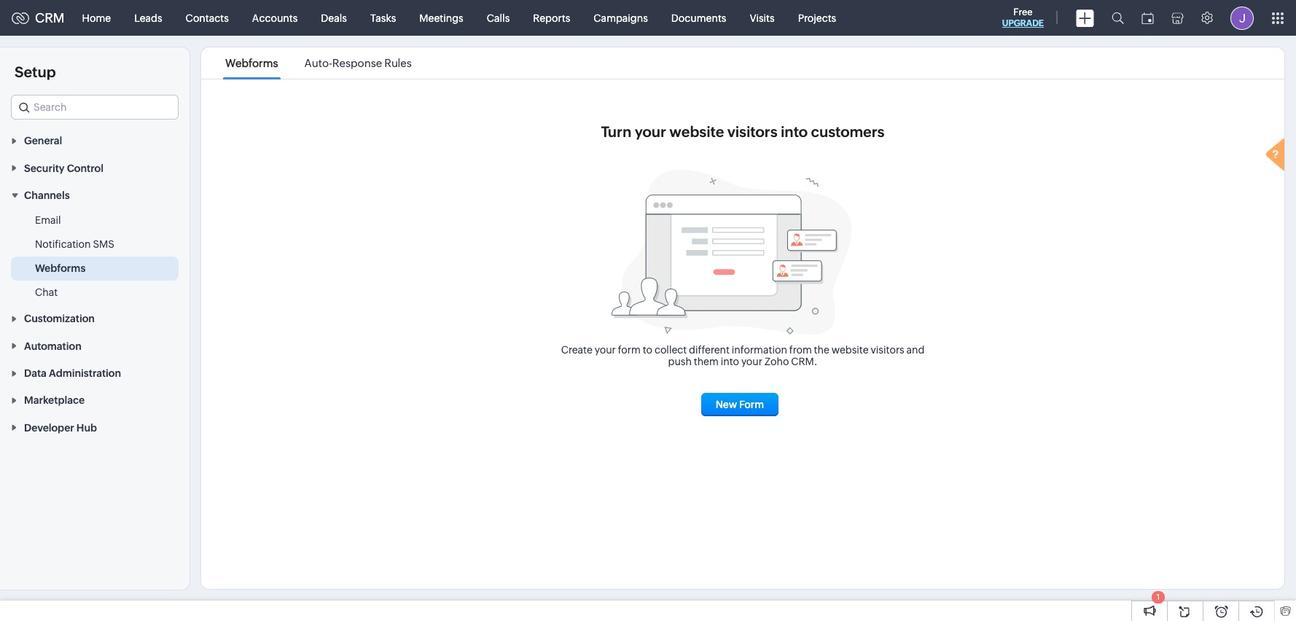Task type: locate. For each thing, give the bounding box(es) containing it.
collect
[[655, 344, 687, 356]]

turn your website visitors into customers
[[601, 123, 885, 140]]

the
[[814, 344, 829, 356]]

marketplace button
[[0, 386, 190, 414]]

0 vertical spatial webforms
[[225, 57, 278, 69]]

push
[[668, 356, 692, 367]]

your left zoho
[[741, 356, 763, 367]]

contacts link
[[174, 0, 240, 35]]

crm link
[[12, 10, 65, 26]]

free upgrade
[[1002, 7, 1044, 28]]

1 horizontal spatial into
[[781, 123, 808, 140]]

hub
[[76, 422, 97, 434]]

1 horizontal spatial webforms link
[[223, 57, 280, 69]]

accounts
[[252, 12, 298, 24]]

webforms link down 'notification'
[[35, 261, 86, 276]]

1 vertical spatial website
[[832, 344, 869, 356]]

create menu image
[[1076, 9, 1094, 27]]

1 horizontal spatial visitors
[[871, 344, 904, 356]]

1 vertical spatial into
[[721, 356, 739, 367]]

leads
[[134, 12, 162, 24]]

0 horizontal spatial webforms link
[[35, 261, 86, 276]]

1
[[1157, 593, 1160, 601]]

webforms down accounts link
[[225, 57, 278, 69]]

0 horizontal spatial into
[[721, 356, 739, 367]]

webforms down 'notification'
[[35, 262, 86, 274]]

projects link
[[786, 0, 848, 35]]

accounts link
[[240, 0, 309, 35]]

calls
[[487, 12, 510, 24]]

new
[[716, 399, 737, 410]]

0 vertical spatial webforms link
[[223, 57, 280, 69]]

developer hub button
[[0, 414, 190, 441]]

and
[[907, 344, 925, 356]]

setup
[[15, 63, 56, 80]]

tasks
[[370, 12, 396, 24]]

1 horizontal spatial website
[[832, 344, 869, 356]]

security control button
[[0, 154, 190, 181]]

1 vertical spatial webforms
[[35, 262, 86, 274]]

logo image
[[12, 12, 29, 24]]

into left customers
[[781, 123, 808, 140]]

form
[[739, 399, 764, 410]]

your right turn
[[635, 123, 666, 140]]

None field
[[11, 95, 179, 120]]

your for turn
[[635, 123, 666, 140]]

website
[[669, 123, 724, 140], [832, 344, 869, 356]]

rules
[[384, 57, 412, 69]]

channels button
[[0, 181, 190, 209]]

0 vertical spatial website
[[669, 123, 724, 140]]

zoho
[[765, 356, 789, 367]]

meetings
[[419, 12, 463, 24]]

webforms
[[225, 57, 278, 69], [35, 262, 86, 274]]

visitors
[[727, 123, 778, 140], [871, 344, 904, 356]]

administration
[[49, 367, 121, 379]]

marketplace
[[24, 395, 85, 406]]

home link
[[70, 0, 123, 35]]

webforms link
[[223, 57, 280, 69], [35, 261, 86, 276]]

deals link
[[309, 0, 359, 35]]

list
[[212, 47, 425, 79]]

customization
[[24, 313, 95, 325]]

visitors inside create your form to collect different information from the website visitors and push them into your zoho crm.
[[871, 344, 904, 356]]

your
[[635, 123, 666, 140], [595, 344, 616, 356], [741, 356, 763, 367]]

sms
[[93, 238, 114, 250]]

response
[[332, 57, 382, 69]]

turn
[[601, 123, 632, 140]]

0 horizontal spatial webforms
[[35, 262, 86, 274]]

different
[[689, 344, 730, 356]]

chat
[[35, 287, 58, 298]]

data
[[24, 367, 47, 379]]

into inside create your form to collect different information from the website visitors and push them into your zoho crm.
[[721, 356, 739, 367]]

auto-response rules link
[[302, 57, 414, 69]]

webforms inside channels region
[[35, 262, 86, 274]]

into
[[781, 123, 808, 140], [721, 356, 739, 367]]

your left form
[[595, 344, 616, 356]]

deals
[[321, 12, 347, 24]]

data administration
[[24, 367, 121, 379]]

security
[[24, 162, 65, 174]]

2 horizontal spatial your
[[741, 356, 763, 367]]

create
[[561, 344, 593, 356]]

0 vertical spatial into
[[781, 123, 808, 140]]

auto-response rules
[[304, 57, 412, 69]]

webforms link down accounts link
[[223, 57, 280, 69]]

0 vertical spatial visitors
[[727, 123, 778, 140]]

1 vertical spatial visitors
[[871, 344, 904, 356]]

into right them
[[721, 356, 739, 367]]

1 horizontal spatial your
[[635, 123, 666, 140]]

0 horizontal spatial your
[[595, 344, 616, 356]]



Task type: vqa. For each thing, say whether or not it's contained in the screenshot.
Lead
no



Task type: describe. For each thing, give the bounding box(es) containing it.
new form
[[716, 399, 764, 410]]

to
[[643, 344, 653, 356]]

developer
[[24, 422, 74, 434]]

notification
[[35, 238, 91, 250]]

information
[[732, 344, 787, 356]]

your for create
[[595, 344, 616, 356]]

documents link
[[660, 0, 738, 35]]

profile element
[[1222, 0, 1263, 35]]

tasks link
[[359, 0, 408, 35]]

1 vertical spatial webforms link
[[35, 261, 86, 276]]

email link
[[35, 213, 61, 227]]

notification sms
[[35, 238, 114, 250]]

create your form to collect different information from the website visitors and push them into your zoho crm.
[[561, 344, 925, 367]]

search element
[[1103, 0, 1133, 36]]

documents
[[671, 12, 726, 24]]

general button
[[0, 127, 190, 154]]

visits
[[750, 12, 775, 24]]

calls link
[[475, 0, 521, 35]]

calendar image
[[1142, 12, 1154, 24]]

them
[[694, 356, 719, 367]]

channels region
[[0, 209, 190, 305]]

developer hub
[[24, 422, 97, 434]]

automation
[[24, 340, 81, 352]]

chat link
[[35, 285, 58, 300]]

general
[[24, 135, 62, 147]]

create menu element
[[1067, 0, 1103, 35]]

search image
[[1112, 12, 1124, 24]]

upgrade
[[1002, 18, 1044, 28]]

crm
[[35, 10, 65, 26]]

Search text field
[[12, 96, 178, 119]]

customers
[[811, 123, 885, 140]]

leads link
[[123, 0, 174, 35]]

free
[[1014, 7, 1033, 17]]

email
[[35, 214, 61, 226]]

projects
[[798, 12, 836, 24]]

data administration button
[[0, 359, 190, 386]]

form
[[618, 344, 641, 356]]

from
[[789, 344, 812, 356]]

reports link
[[521, 0, 582, 35]]

notification sms link
[[35, 237, 114, 252]]

1 horizontal spatial webforms
[[225, 57, 278, 69]]

channels
[[24, 190, 70, 201]]

auto-
[[304, 57, 332, 69]]

profile image
[[1231, 6, 1254, 30]]

security control
[[24, 162, 103, 174]]

0 horizontal spatial visitors
[[727, 123, 778, 140]]

help image
[[1263, 136, 1292, 176]]

automation button
[[0, 332, 190, 359]]

website inside create your form to collect different information from the website visitors and push them into your zoho crm.
[[832, 344, 869, 356]]

crm.
[[791, 356, 818, 367]]

meetings link
[[408, 0, 475, 35]]

customization button
[[0, 305, 190, 332]]

contacts
[[186, 12, 229, 24]]

control
[[67, 162, 103, 174]]

new form button
[[701, 393, 779, 416]]

visits link
[[738, 0, 786, 35]]

campaigns link
[[582, 0, 660, 35]]

0 horizontal spatial website
[[669, 123, 724, 140]]

list containing webforms
[[212, 47, 425, 79]]

reports
[[533, 12, 570, 24]]

home
[[82, 12, 111, 24]]

campaigns
[[594, 12, 648, 24]]



